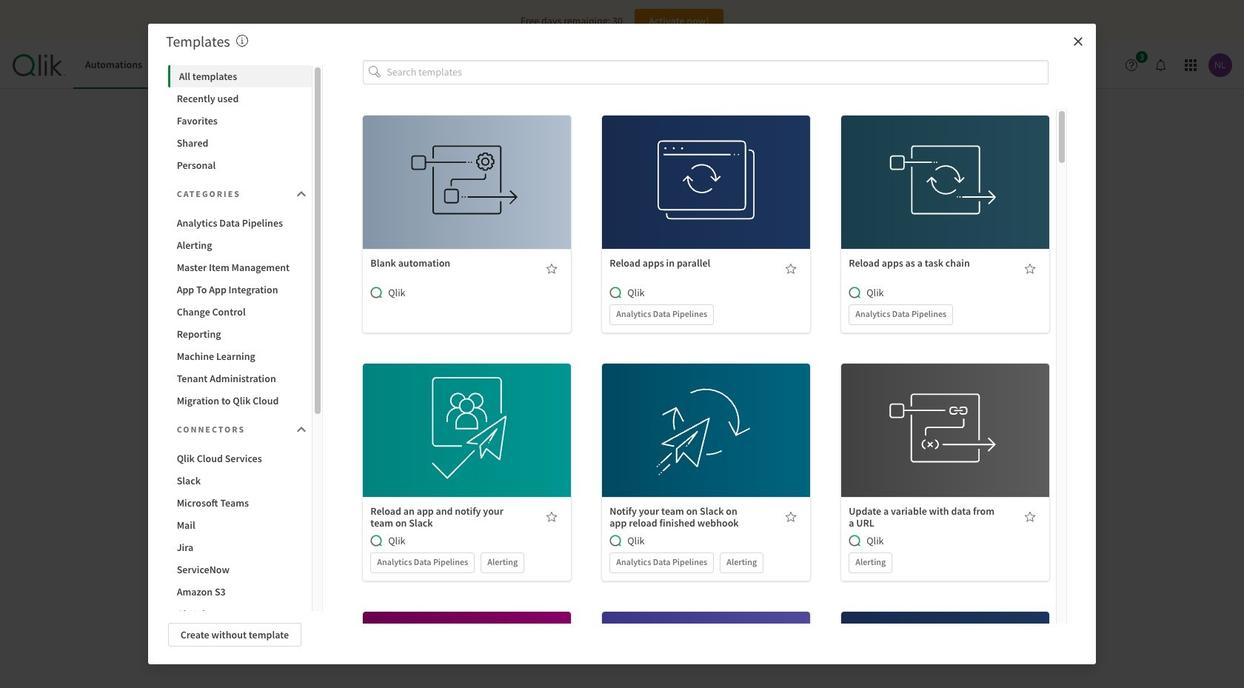 Task type: vqa. For each thing, say whether or not it's contained in the screenshot.
TEMPLATES ARE PRE-BUILT AUTOMATIONS THAT HELP YOU AUTOMATE COMMON BUSINESS WORKFLOWS. GET STARTED BY SELECTING ONE OF THE PRE-BUILT TEMPLATES OR CHOOSE THE BLANK CANVAS TO BUILD AN AUTOMATION FROM SCRATCH. tooltip
yes



Task type: locate. For each thing, give the bounding box(es) containing it.
1 horizontal spatial add to favorites image
[[785, 511, 797, 523]]

add to favorites image
[[546, 511, 558, 523], [785, 511, 797, 523], [1025, 511, 1036, 523]]

qlik image for second add to favorites image from right
[[610, 286, 622, 298]]

tab list
[[73, 41, 336, 89]]

2 horizontal spatial add to favorites image
[[1025, 511, 1036, 523]]

1 vertical spatial qlik image
[[371, 535, 382, 546]]

1 horizontal spatial add to favorites image
[[785, 263, 797, 275]]

templates are pre-built automations that help you automate common business workflows. get started by selecting one of the pre-built templates or choose the blank canvas to build an automation from scratch. image
[[236, 35, 248, 47]]

1 add to favorites image from the left
[[546, 263, 558, 275]]

add to favorites image
[[546, 263, 558, 275], [785, 263, 797, 275], [1025, 263, 1036, 275]]

0 horizontal spatial add to favorites image
[[546, 511, 558, 523]]

Search templates text field
[[387, 60, 1049, 84]]

0 vertical spatial qlik image
[[371, 286, 382, 298]]

2 qlik image from the top
[[371, 535, 382, 546]]

qlik image
[[371, 286, 382, 298], [371, 535, 382, 546]]

1 qlik image from the top
[[371, 286, 382, 298]]

3 add to favorites image from the left
[[1025, 511, 1036, 523]]

qlik image
[[610, 286, 622, 298], [849, 286, 861, 298], [610, 535, 622, 546], [849, 535, 861, 546]]

2 horizontal spatial add to favorites image
[[1025, 263, 1036, 275]]

2 add to favorites image from the left
[[785, 263, 797, 275]]

0 horizontal spatial add to favorites image
[[546, 263, 558, 275]]

qlik image for 3rd add to favorites icon from the left
[[849, 535, 861, 546]]



Task type: describe. For each thing, give the bounding box(es) containing it.
close image
[[1073, 36, 1084, 47]]

qlik image for 1st add to favorites image from the right
[[849, 286, 861, 298]]

1 add to favorites image from the left
[[546, 511, 558, 523]]

qlik image for 1st add to favorites icon from left
[[371, 535, 382, 546]]

templates are pre-built automations that help you automate common business workflows. get started by selecting one of the pre-built templates or choose the blank canvas to build an automation from scratch. tooltip
[[236, 32, 248, 50]]

qlik image for 1st add to favorites image from the left
[[371, 286, 382, 298]]

3 add to favorites image from the left
[[1025, 263, 1036, 275]]

2 add to favorites image from the left
[[785, 511, 797, 523]]

qlik image for 2nd add to favorites icon from right
[[610, 535, 622, 546]]



